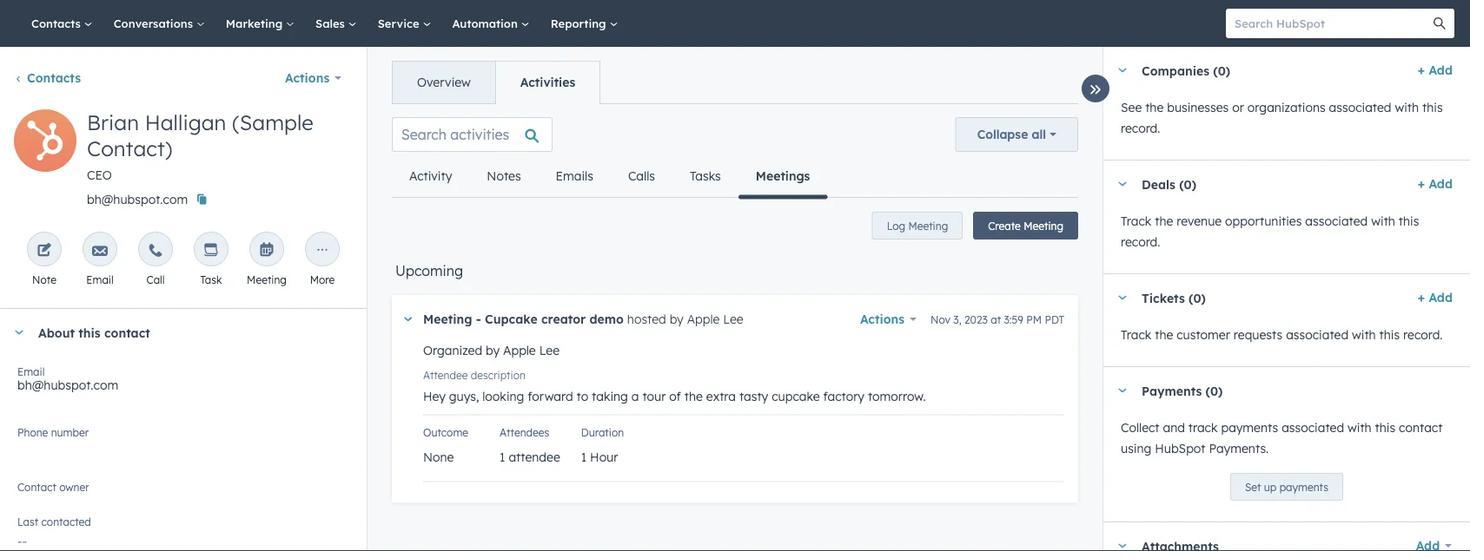 Task type: describe. For each thing, give the bounding box(es) containing it.
service
[[378, 16, 423, 30]]

+ add for track the customer requests associated with this record.
[[1418, 290, 1453, 305]]

organized by apple lee
[[423, 343, 560, 358]]

attendees
[[500, 427, 550, 440]]

1 horizontal spatial actions button
[[860, 308, 917, 332]]

0 vertical spatial bh@hubspot.com
[[87, 192, 188, 207]]

about this contact
[[38, 325, 150, 340]]

meetings button
[[739, 156, 828, 199]]

associated inside see the businesses or organizations associated with this record.
[[1329, 100, 1392, 115]]

and
[[1163, 421, 1185, 436]]

tickets (0) button
[[1104, 275, 1411, 322]]

sales link
[[305, 0, 367, 47]]

activity
[[409, 169, 452, 184]]

set up payments
[[1245, 481, 1329, 494]]

0 horizontal spatial lee
[[539, 343, 560, 358]]

0 horizontal spatial apple
[[503, 343, 536, 358]]

to
[[577, 389, 589, 404]]

ceo
[[87, 168, 112, 183]]

marketing
[[226, 16, 286, 30]]

contact)
[[87, 136, 172, 162]]

1 attendee
[[500, 450, 560, 465]]

2023
[[965, 313, 988, 326]]

+ for track the revenue opportunities associated with this record.
[[1418, 176, 1425, 192]]

note image
[[37, 243, 52, 259]]

up
[[1264, 481, 1277, 494]]

Phone number text field
[[17, 423, 349, 458]]

brian halligan (sample contact) ceo
[[87, 110, 313, 183]]

payments (0)
[[1142, 383, 1223, 399]]

using
[[1121, 441, 1152, 457]]

more
[[310, 273, 335, 286]]

service link
[[367, 0, 442, 47]]

Last contacted text field
[[17, 526, 349, 552]]

1 for 1 attendee
[[500, 450, 505, 465]]

deals (0) button
[[1104, 161, 1411, 208]]

tour
[[643, 389, 666, 404]]

deals
[[1142, 177, 1176, 192]]

the for revenue
[[1155, 214, 1174, 229]]

organizations
[[1248, 100, 1326, 115]]

brian
[[87, 110, 139, 136]]

call
[[146, 273, 165, 286]]

set
[[1245, 481, 1261, 494]]

tickets
[[1142, 290, 1185, 306]]

caret image for payments
[[1118, 389, 1128, 393]]

upcoming
[[395, 262, 463, 280]]

log meeting
[[887, 219, 948, 232]]

payments
[[1142, 383, 1202, 399]]

3,
[[954, 313, 962, 326]]

collapse
[[977, 127, 1028, 142]]

conversations
[[114, 16, 196, 30]]

halligan
[[145, 110, 226, 136]]

description
[[471, 369, 526, 382]]

caret image inside upcoming feed
[[404, 317, 412, 322]]

calls
[[628, 169, 655, 184]]

number
[[51, 426, 89, 439]]

pdt
[[1045, 313, 1065, 326]]

see the businesses or organizations associated with this record.
[[1121, 100, 1443, 136]]

customer
[[1177, 328, 1231, 343]]

1 for 1 hour
[[581, 450, 587, 465]]

taking
[[592, 389, 628, 404]]

conversations link
[[103, 0, 215, 47]]

pm
[[1027, 313, 1042, 326]]

meeting inside 'button'
[[1024, 219, 1064, 232]]

email bh@hubspot.com
[[17, 365, 118, 393]]

of
[[669, 389, 681, 404]]

caret image for tickets (0)
[[1118, 296, 1128, 300]]

with for track the customer requests associated with this record.
[[1352, 328, 1376, 343]]

this inside dropdown button
[[78, 325, 101, 340]]

factory
[[823, 389, 865, 404]]

about this contact button
[[0, 309, 349, 356]]

overview button
[[393, 62, 495, 103]]

duration
[[581, 427, 624, 440]]

this for collect and track payments associated with this contact using hubspot payments.
[[1375, 421, 1396, 436]]

+ for track the customer requests associated with this record.
[[1418, 290, 1425, 305]]

activity button
[[392, 156, 470, 197]]

with inside see the businesses or organizations associated with this record.
[[1395, 100, 1419, 115]]

1 hour
[[581, 450, 618, 465]]

reporting link
[[540, 0, 629, 47]]

record. for tickets
[[1404, 328, 1443, 343]]

associated for payments
[[1282, 421, 1345, 436]]

the for businesses
[[1146, 100, 1164, 115]]

more image
[[315, 243, 330, 259]]

Search activities search field
[[392, 117, 553, 152]]

cupcake
[[485, 312, 538, 327]]

0 horizontal spatial actions button
[[274, 61, 353, 96]]

0 vertical spatial apple
[[687, 312, 720, 327]]

log
[[887, 219, 906, 232]]

activities button
[[495, 62, 600, 103]]

associated for requests
[[1286, 328, 1349, 343]]

attendee
[[423, 369, 468, 382]]

contact
[[17, 481, 56, 494]]

collect and track payments associated with this contact using hubspot payments.
[[1121, 421, 1443, 457]]

organized
[[423, 343, 482, 358]]

3:59
[[1004, 313, 1024, 326]]

extra
[[706, 389, 736, 404]]

this inside see the businesses or organizations associated with this record.
[[1423, 100, 1443, 115]]

companies (0)
[[1142, 63, 1231, 78]]

-
[[476, 312, 481, 327]]

creator
[[541, 312, 586, 327]]

caret image for about this contact
[[14, 331, 24, 335]]

collect
[[1121, 421, 1160, 436]]

task
[[200, 273, 222, 286]]

1 horizontal spatial lee
[[723, 312, 744, 327]]

emails button
[[538, 156, 611, 197]]

track for track the customer requests associated with this record.
[[1121, 328, 1152, 343]]

deals (0)
[[1142, 177, 1197, 192]]

marketing link
[[215, 0, 305, 47]]

contacted
[[41, 516, 91, 529]]

owner up "contacted"
[[59, 481, 89, 494]]

emails
[[556, 169, 593, 184]]

phone
[[17, 426, 48, 439]]

companies
[[1142, 63, 1210, 78]]

a
[[632, 389, 639, 404]]

this for track the revenue opportunities associated with this record.
[[1399, 214, 1420, 229]]



Task type: vqa. For each thing, say whether or not it's contained in the screenshot.


Task type: locate. For each thing, give the bounding box(es) containing it.
overview
[[417, 75, 471, 90]]

payments up payments.
[[1221, 421, 1279, 436]]

1 + from the top
[[1418, 63, 1425, 78]]

with inside 'track the revenue opportunities associated with this record.'
[[1372, 214, 1396, 229]]

revenue
[[1177, 214, 1222, 229]]

the for customer
[[1155, 328, 1174, 343]]

3 + add from the top
[[1418, 290, 1453, 305]]

0 horizontal spatial by
[[486, 343, 500, 358]]

create
[[988, 219, 1021, 232]]

nov 3, 2023 at 3:59 pm pdt
[[931, 313, 1065, 326]]

1 vertical spatial email
[[17, 365, 45, 378]]

email down email icon
[[86, 273, 114, 286]]

attendee description hey guys, looking forward to taking a tour of the extra tasty cupcake factory tomorrow.
[[423, 369, 926, 404]]

sales
[[316, 16, 348, 30]]

calls button
[[611, 156, 673, 197]]

2 track from the top
[[1121, 328, 1152, 343]]

payments right up
[[1280, 481, 1329, 494]]

1 vertical spatial track
[[1121, 328, 1152, 343]]

meeting down meeting image
[[247, 273, 287, 286]]

actions inside upcoming feed
[[860, 312, 905, 327]]

1 vertical spatial payments
[[1280, 481, 1329, 494]]

1 horizontal spatial email
[[86, 273, 114, 286]]

1 horizontal spatial actions
[[860, 312, 905, 327]]

caret image for deals (0)
[[1118, 182, 1128, 186]]

2 vertical spatial add
[[1429, 290, 1453, 305]]

+ add button for track the revenue opportunities associated with this record.
[[1418, 174, 1453, 195]]

2 vertical spatial caret image
[[1118, 544, 1128, 549]]

add for track the revenue opportunities associated with this record.
[[1429, 176, 1453, 192]]

attendee description element
[[423, 362, 1065, 415]]

lee
[[723, 312, 744, 327], [539, 343, 560, 358]]

contacts
[[31, 16, 84, 30], [27, 70, 81, 86]]

the
[[1146, 100, 1164, 115], [1155, 214, 1174, 229], [1155, 328, 1174, 343], [685, 389, 703, 404]]

with for track the revenue opportunities associated with this record.
[[1372, 214, 1396, 229]]

record. inside 'track the revenue opportunities associated with this record.'
[[1121, 235, 1161, 250]]

0 vertical spatial +
[[1418, 63, 1425, 78]]

1 vertical spatial +
[[1418, 176, 1425, 192]]

businesses
[[1167, 100, 1229, 115]]

associated inside 'track the revenue opportunities associated with this record.'
[[1306, 214, 1368, 229]]

or
[[1233, 100, 1244, 115]]

1 horizontal spatial payments
[[1280, 481, 1329, 494]]

this inside 'track the revenue opportunities associated with this record.'
[[1399, 214, 1420, 229]]

1 vertical spatial by
[[486, 343, 500, 358]]

the inside attendee description hey guys, looking forward to taking a tour of the extra tasty cupcake factory tomorrow.
[[685, 389, 703, 404]]

search image
[[1434, 17, 1446, 30]]

edit button
[[14, 110, 76, 178]]

email for email
[[86, 273, 114, 286]]

cupcake
[[772, 389, 820, 404]]

1 + add from the top
[[1418, 63, 1453, 78]]

track the revenue opportunities associated with this record.
[[1121, 214, 1420, 250]]

forward
[[528, 389, 573, 404]]

1 vertical spatial bh@hubspot.com
[[17, 378, 118, 393]]

track inside 'track the revenue opportunities associated with this record.'
[[1121, 214, 1152, 229]]

(0) for deals (0)
[[1180, 177, 1197, 192]]

outcome element
[[423, 447, 479, 468]]

+ add button for track the customer requests associated with this record.
[[1418, 288, 1453, 309]]

navigation containing overview
[[392, 61, 601, 104]]

3 + from the top
[[1418, 290, 1425, 305]]

by right hosted
[[670, 312, 684, 327]]

contacts link
[[21, 0, 103, 47], [14, 70, 81, 86]]

0 vertical spatial navigation
[[392, 61, 601, 104]]

meeting left - at the left
[[423, 312, 472, 327]]

associated down payments (0) dropdown button
[[1282, 421, 1345, 436]]

hey
[[423, 389, 446, 404]]

contact
[[104, 325, 150, 340], [1399, 421, 1443, 436]]

caret image inside 'about this contact' dropdown button
[[14, 331, 24, 335]]

caret image
[[1118, 68, 1128, 73], [1118, 389, 1128, 393], [1118, 544, 1128, 549]]

notes button
[[470, 156, 538, 197]]

0 vertical spatial + add
[[1418, 63, 1453, 78]]

actions left nov
[[860, 312, 905, 327]]

automation link
[[442, 0, 540, 47]]

0 horizontal spatial contact
[[104, 325, 150, 340]]

payments.
[[1209, 441, 1269, 457]]

by
[[670, 312, 684, 327], [486, 343, 500, 358]]

actions
[[285, 70, 330, 86], [860, 312, 905, 327]]

email down "about"
[[17, 365, 45, 378]]

navigation
[[392, 61, 601, 104], [392, 156, 828, 199]]

(0) for payments (0)
[[1206, 383, 1223, 399]]

bh@hubspot.com up number
[[17, 378, 118, 393]]

actions button down sales
[[274, 61, 353, 96]]

the left revenue
[[1155, 214, 1174, 229]]

contact owner no owner
[[17, 481, 89, 503]]

associated for opportunities
[[1306, 214, 1368, 229]]

(0) for tickets (0)
[[1189, 290, 1206, 306]]

with inside collect and track payments associated with this contact using hubspot payments.
[[1348, 421, 1372, 436]]

contact inside 'about this contact' dropdown button
[[104, 325, 150, 340]]

record.
[[1121, 121, 1161, 136], [1121, 235, 1161, 250], [1404, 328, 1443, 343]]

0 vertical spatial record.
[[1121, 121, 1161, 136]]

(0) for companies (0)
[[1214, 63, 1231, 78]]

track down deals
[[1121, 214, 1152, 229]]

0 horizontal spatial email
[[17, 365, 45, 378]]

the inside 'track the revenue opportunities associated with this record.'
[[1155, 214, 1174, 229]]

(0) right deals
[[1180, 177, 1197, 192]]

email for email bh@hubspot.com
[[17, 365, 45, 378]]

1 horizontal spatial contact
[[1399, 421, 1443, 436]]

1 vertical spatial apple
[[503, 343, 536, 358]]

1 track from the top
[[1121, 214, 1152, 229]]

2 add from the top
[[1429, 176, 1453, 192]]

2 navigation from the top
[[392, 156, 828, 199]]

tickets (0)
[[1142, 290, 1206, 306]]

contact inside collect and track payments associated with this contact using hubspot payments.
[[1399, 421, 1443, 436]]

last
[[17, 516, 38, 529]]

by up description
[[486, 343, 500, 358]]

0 vertical spatial email
[[86, 273, 114, 286]]

all
[[1032, 127, 1046, 142]]

0 vertical spatial actions button
[[274, 61, 353, 96]]

caret image left "about"
[[14, 331, 24, 335]]

2 caret image from the top
[[1118, 389, 1128, 393]]

3 add from the top
[[1429, 290, 1453, 305]]

0 horizontal spatial 1
[[500, 450, 505, 465]]

1 navigation from the top
[[392, 61, 601, 104]]

1 add from the top
[[1429, 63, 1453, 78]]

0 vertical spatial by
[[670, 312, 684, 327]]

(0) inside dropdown button
[[1189, 290, 1206, 306]]

reporting
[[551, 16, 610, 30]]

owner up 'last contacted'
[[38, 488, 73, 503]]

no
[[17, 488, 34, 503]]

(0) right tickets
[[1189, 290, 1206, 306]]

0 vertical spatial contacts
[[31, 16, 84, 30]]

caret image for companies
[[1118, 68, 1128, 73]]

the right of
[[685, 389, 703, 404]]

1 horizontal spatial by
[[670, 312, 684, 327]]

0 vertical spatial track
[[1121, 214, 1152, 229]]

this inside collect and track payments associated with this contact using hubspot payments.
[[1375, 421, 1396, 436]]

actions for the leftmost the actions popup button
[[285, 70, 330, 86]]

bh@hubspot.com down ceo
[[87, 192, 188, 207]]

meeting
[[909, 219, 948, 232], [1024, 219, 1064, 232], [247, 273, 287, 286], [423, 312, 472, 327]]

record. for deals
[[1121, 235, 1161, 250]]

1 + add button from the top
[[1418, 60, 1453, 81]]

email
[[86, 273, 114, 286], [17, 365, 45, 378]]

0 vertical spatial lee
[[723, 312, 744, 327]]

navigation containing activity
[[392, 156, 828, 199]]

tasty
[[739, 389, 769, 404]]

this for track the customer requests associated with this record.
[[1380, 328, 1400, 343]]

0 horizontal spatial actions
[[285, 70, 330, 86]]

email inside email bh@hubspot.com
[[17, 365, 45, 378]]

2 vertical spatial +
[[1418, 290, 1425, 305]]

+ add for track the revenue opportunities associated with this record.
[[1418, 176, 1453, 192]]

0 vertical spatial + add button
[[1418, 60, 1453, 81]]

the down tickets
[[1155, 328, 1174, 343]]

0 vertical spatial contacts link
[[21, 0, 103, 47]]

1 vertical spatial + add
[[1418, 176, 1453, 192]]

tomorrow.
[[868, 389, 926, 404]]

looking
[[483, 389, 524, 404]]

caret image inside deals (0) dropdown button
[[1118, 182, 1128, 186]]

add for track the customer requests associated with this record.
[[1429, 290, 1453, 305]]

call image
[[148, 243, 163, 259]]

caret image left deals
[[1118, 182, 1128, 186]]

1 vertical spatial contacts link
[[14, 70, 81, 86]]

+ add
[[1418, 63, 1453, 78], [1418, 176, 1453, 192], [1418, 290, 1453, 305]]

collapse all button
[[956, 117, 1079, 152]]

meetings
[[756, 169, 810, 184]]

(0) up businesses on the top right of the page
[[1214, 63, 1231, 78]]

1 caret image from the top
[[1118, 68, 1128, 73]]

+ add button for see the businesses or organizations associated with this record.
[[1418, 60, 1453, 81]]

2 vertical spatial record.
[[1404, 328, 1443, 343]]

caret image inside "companies (0)" dropdown button
[[1118, 68, 1128, 73]]

caret image down upcoming on the left of page
[[404, 317, 412, 322]]

2 1 from the left
[[581, 450, 587, 465]]

caret image
[[1118, 182, 1128, 186], [1118, 296, 1128, 300], [404, 317, 412, 322], [14, 331, 24, 335]]

0 vertical spatial actions
[[285, 70, 330, 86]]

1 vertical spatial lee
[[539, 343, 560, 358]]

caret image inside tickets (0) dropdown button
[[1118, 296, 1128, 300]]

no owner button
[[17, 478, 349, 507]]

automation
[[452, 16, 521, 30]]

1 vertical spatial navigation
[[392, 156, 828, 199]]

apple
[[687, 312, 720, 327], [503, 343, 536, 358]]

meeting inside button
[[909, 219, 948, 232]]

caret image left tickets
[[1118, 296, 1128, 300]]

phone number
[[17, 426, 89, 439]]

email image
[[92, 243, 108, 259]]

add
[[1429, 63, 1453, 78], [1429, 176, 1453, 192], [1429, 290, 1453, 305]]

(0) up track
[[1206, 383, 1223, 399]]

1 vertical spatial add
[[1429, 176, 1453, 192]]

the right see
[[1146, 100, 1164, 115]]

actions for the actions popup button to the right
[[860, 312, 905, 327]]

upcoming feed
[[378, 103, 1092, 524]]

the inside see the businesses or organizations associated with this record.
[[1146, 100, 1164, 115]]

associated inside collect and track payments associated with this contact using hubspot payments.
[[1282, 421, 1345, 436]]

1 horizontal spatial 1
[[581, 450, 587, 465]]

1 horizontal spatial apple
[[687, 312, 720, 327]]

opportunities
[[1225, 214, 1302, 229]]

0 vertical spatial contact
[[104, 325, 150, 340]]

(sample
[[232, 110, 313, 136]]

actions up (sample
[[285, 70, 330, 86]]

apple right hosted
[[687, 312, 720, 327]]

meeting image
[[259, 243, 275, 259]]

collapse all
[[977, 127, 1046, 142]]

add for see the businesses or organizations associated with this record.
[[1429, 63, 1453, 78]]

meeting right create
[[1024, 219, 1064, 232]]

1 vertical spatial caret image
[[1118, 389, 1128, 393]]

payments inside collect and track payments associated with this contact using hubspot payments.
[[1221, 421, 1279, 436]]

+ add for see the businesses or organizations associated with this record.
[[1418, 63, 1453, 78]]

0 horizontal spatial payments
[[1221, 421, 1279, 436]]

3 caret image from the top
[[1118, 544, 1128, 549]]

note
[[32, 273, 56, 286]]

2 vertical spatial + add
[[1418, 290, 1453, 305]]

1 vertical spatial actions
[[860, 312, 905, 327]]

search button
[[1425, 9, 1455, 38]]

about
[[38, 325, 75, 340]]

Search HubSpot search field
[[1226, 9, 1439, 38]]

2 vertical spatial + add button
[[1418, 288, 1453, 309]]

create meeting button
[[974, 212, 1079, 240]]

1 1 from the left
[[500, 450, 505, 465]]

notes
[[487, 169, 521, 184]]

+
[[1418, 63, 1425, 78], [1418, 176, 1425, 192], [1418, 290, 1425, 305]]

1
[[500, 450, 505, 465], [581, 450, 587, 465]]

0 vertical spatial caret image
[[1118, 68, 1128, 73]]

tasks button
[[673, 156, 739, 197]]

track down tickets
[[1121, 328, 1152, 343]]

none
[[423, 450, 454, 465]]

lee down creator
[[539, 343, 560, 358]]

0 vertical spatial add
[[1429, 63, 1453, 78]]

companies (0) button
[[1104, 47, 1411, 94]]

this
[[1423, 100, 1443, 115], [1399, 214, 1420, 229], [78, 325, 101, 340], [1380, 328, 1400, 343], [1375, 421, 1396, 436]]

0 vertical spatial payments
[[1221, 421, 1279, 436]]

with for collect and track payments associated with this contact using hubspot payments.
[[1348, 421, 1372, 436]]

1 left 'hour'
[[581, 450, 587, 465]]

meeting right log
[[909, 219, 948, 232]]

last contacted
[[17, 516, 91, 529]]

+ for see the businesses or organizations associated with this record.
[[1418, 63, 1425, 78]]

record. inside see the businesses or organizations associated with this record.
[[1121, 121, 1161, 136]]

hosted
[[627, 312, 666, 327]]

2 + add button from the top
[[1418, 174, 1453, 195]]

track for track the revenue opportunities associated with this record.
[[1121, 214, 1152, 229]]

hour
[[590, 450, 618, 465]]

1 vertical spatial actions button
[[860, 308, 917, 332]]

2 + from the top
[[1418, 176, 1425, 192]]

associated right organizations
[[1329, 100, 1392, 115]]

3 + add button from the top
[[1418, 288, 1453, 309]]

track the customer requests associated with this record.
[[1121, 328, 1443, 343]]

2 + add from the top
[[1418, 176, 1453, 192]]

associated right requests
[[1286, 328, 1349, 343]]

1 vertical spatial + add button
[[1418, 174, 1453, 195]]

caret image inside payments (0) dropdown button
[[1118, 389, 1128, 393]]

activities
[[520, 75, 576, 90]]

tasks
[[690, 169, 721, 184]]

1 vertical spatial record.
[[1121, 235, 1161, 250]]

navigation inside upcoming feed
[[392, 156, 828, 199]]

task image
[[203, 243, 219, 259]]

actions button left nov
[[860, 308, 917, 332]]

1 vertical spatial contact
[[1399, 421, 1443, 436]]

duration element
[[581, 450, 618, 465]]

associated
[[1329, 100, 1392, 115], [1306, 214, 1368, 229], [1286, 328, 1349, 343], [1282, 421, 1345, 436]]

1 vertical spatial contacts
[[27, 70, 81, 86]]

associated right opportunities
[[1306, 214, 1368, 229]]

create meeting
[[988, 219, 1064, 232]]

lee up attendee description element
[[723, 312, 744, 327]]

1 left attendee
[[500, 450, 505, 465]]

apple down cupcake
[[503, 343, 536, 358]]



